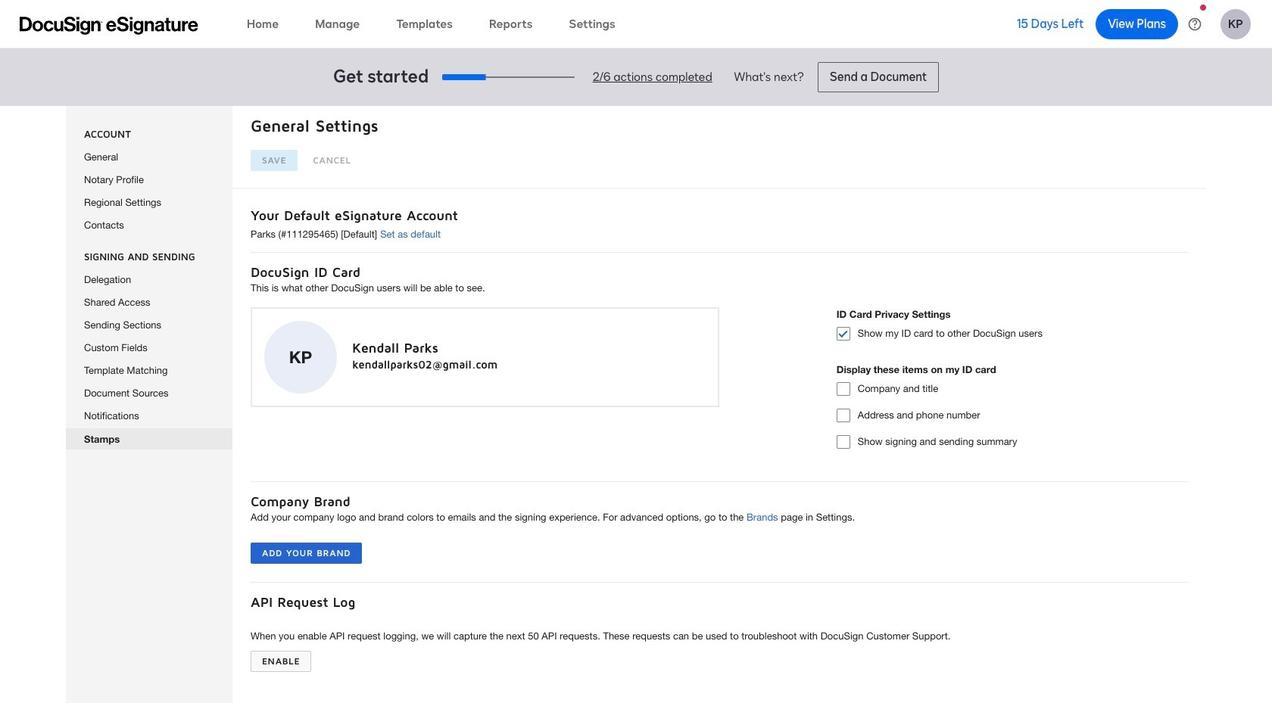Task type: locate. For each thing, give the bounding box(es) containing it.
docusign esignature image
[[20, 16, 198, 34]]

upload or change your profile image image
[[289, 345, 312, 370]]



Task type: vqa. For each thing, say whether or not it's contained in the screenshot.
the Complete with DocuSign: text field
no



